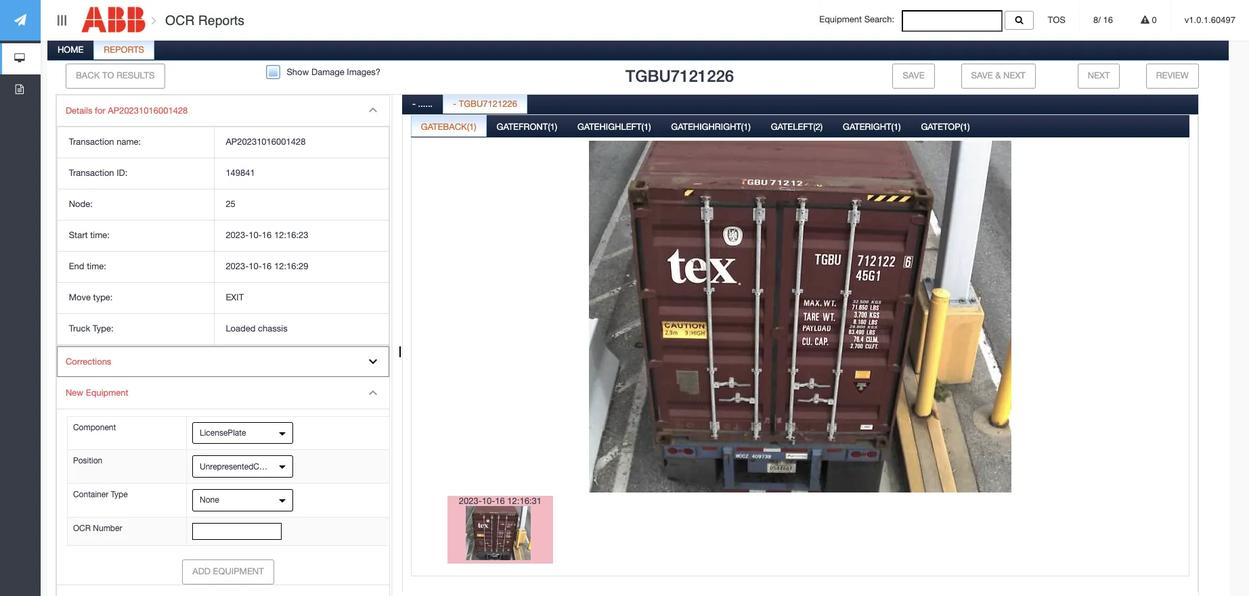 Task type: vqa. For each thing, say whether or not it's contained in the screenshot.
EXIT cell
no



Task type: describe. For each thing, give the bounding box(es) containing it.
review
[[1157, 70, 1189, 81]]

gatehighright(1) link
[[662, 114, 760, 141]]

2023- for 2023-10-16 12:16:23
[[226, 230, 249, 240]]

gateback(1) link
[[412, 114, 486, 141]]

menu item containing new equipment
[[57, 378, 390, 586]]

transaction for transaction id:
[[69, 168, 114, 178]]

gatefront(1)
[[497, 122, 557, 132]]

container type
[[73, 490, 128, 500]]

move
[[69, 293, 91, 303]]

gateright(1)
[[843, 122, 901, 132]]

home
[[58, 45, 84, 55]]

loaded chassis
[[226, 324, 288, 334]]

reports link
[[94, 37, 154, 64]]

16 for 2023-10-16 12:16:23
[[262, 230, 272, 240]]

row group inside menu item
[[58, 127, 389, 345]]

add equipment button
[[182, 560, 274, 585]]

licenseplate
[[200, 429, 246, 438]]

equipment for add equipment
[[213, 567, 264, 577]]

1 horizontal spatial reports
[[198, 13, 245, 28]]

equipment search:
[[820, 14, 902, 25]]

back to results
[[76, 70, 155, 81]]

ocr for ocr reports
[[165, 13, 195, 28]]

menu inside tgbu7121226 tab list
[[56, 95, 390, 597]]

0 vertical spatial equipment
[[820, 14, 862, 25]]

gateleft(2) link
[[762, 114, 832, 141]]

12:16:29
[[274, 261, 309, 272]]

gatetop(1) link
[[912, 114, 980, 141]]

corrections link
[[57, 347, 389, 378]]

gatetop(1)
[[921, 122, 970, 132]]

show damage images?
[[287, 67, 381, 77]]

id:
[[117, 168, 128, 178]]

corrections
[[66, 357, 111, 367]]

transaction for transaction name:
[[69, 137, 114, 147]]

transaction name:
[[69, 137, 141, 147]]

gatehighleft(1)
[[578, 122, 651, 132]]

warning image
[[1141, 16, 1150, 24]]

ap20231016001428 inside 'link'
[[108, 105, 188, 116]]

v1.0.1.60497 button
[[1171, 0, 1250, 41]]

16 for 2023-10-16 12:16:29
[[262, 261, 272, 272]]

tab list containing gateback(1)
[[411, 114, 1190, 597]]

2023-10-16 12:16:23
[[226, 230, 309, 240]]

2023-10-16 12:16:31
[[459, 496, 542, 506]]

149841
[[226, 168, 255, 178]]

gateleft(2)
[[771, 122, 823, 132]]

new equipment link
[[57, 378, 389, 410]]

ocr number
[[73, 524, 122, 534]]

8/ 16
[[1094, 15, 1113, 25]]

save button
[[893, 64, 935, 89]]

unrepresentedcontainerposition
[[200, 462, 318, 472]]

time: for end time:
[[87, 261, 106, 272]]

- tgbu7121226
[[453, 99, 517, 109]]

tos
[[1048, 15, 1066, 25]]

add equipment
[[192, 567, 264, 577]]

gatehighleft(1) link
[[568, 114, 661, 141]]

container
[[73, 490, 108, 500]]

to
[[102, 70, 114, 81]]

2023- for 2023-10-16 12:16:29
[[226, 261, 249, 272]]

- ......
[[412, 99, 433, 109]]

gatefront(1) link
[[487, 114, 567, 141]]

save for save
[[903, 70, 925, 81]]

next button
[[1078, 64, 1120, 89]]

0
[[1150, 15, 1157, 25]]

tos button
[[1035, 0, 1080, 41]]

25
[[226, 199, 236, 209]]

component
[[73, 423, 116, 433]]

ocr for ocr number
[[73, 524, 91, 534]]



Task type: locate. For each thing, give the bounding box(es) containing it.
0 vertical spatial ocr
[[165, 13, 195, 28]]

2 transaction from the top
[[69, 168, 114, 178]]

1 - from the left
[[412, 99, 416, 109]]

search:
[[865, 14, 895, 25]]

position
[[73, 457, 102, 466]]

exit
[[226, 293, 244, 303]]

1 vertical spatial ap20231016001428
[[226, 137, 306, 147]]

back to results button
[[66, 64, 165, 89]]

gateback(1)
[[421, 122, 477, 132]]

0 horizontal spatial ocr
[[73, 524, 91, 534]]

start time:
[[69, 230, 110, 240]]

2023-10-16 12:16:29
[[226, 261, 309, 272]]

2023- for 2023-10-16 12:16:31
[[459, 496, 482, 506]]

show
[[287, 67, 309, 77]]

time: right end
[[87, 261, 106, 272]]

......
[[418, 99, 433, 109]]

save & next
[[972, 70, 1026, 81]]

equipment inside "link"
[[86, 388, 128, 398]]

time: for start time:
[[90, 230, 110, 240]]

1 horizontal spatial equipment
[[213, 567, 264, 577]]

16 left 12:16:23 on the left of page
[[262, 230, 272, 240]]

1 horizontal spatial save
[[972, 70, 993, 81]]

10- up 2023-10-16 12:16:29
[[249, 230, 262, 240]]

end
[[69, 261, 84, 272]]

2 menu item from the top
[[57, 378, 390, 586]]

v1.0.1.60497
[[1185, 15, 1236, 25]]

ap20231016001428 up name:
[[108, 105, 188, 116]]

home link
[[48, 37, 93, 64]]

1 vertical spatial 10-
[[249, 261, 262, 272]]

start
[[69, 230, 88, 240]]

row group
[[58, 127, 389, 345]]

none
[[200, 496, 219, 505]]

&
[[996, 70, 1001, 81]]

ocr inside menu item
[[73, 524, 91, 534]]

number
[[93, 524, 122, 534]]

next right & at the right of page
[[1004, 70, 1026, 81]]

truck type:
[[69, 324, 114, 334]]

1 next from the left
[[1004, 70, 1026, 81]]

transaction up transaction id: at the left of the page
[[69, 137, 114, 147]]

10- left 12:16:31
[[482, 496, 495, 506]]

name:
[[117, 137, 141, 147]]

equipment right new
[[86, 388, 128, 398]]

0 horizontal spatial ap20231016001428
[[108, 105, 188, 116]]

reports
[[198, 13, 245, 28], [104, 45, 144, 55]]

16 inside dropdown button
[[1104, 15, 1113, 25]]

0 vertical spatial 2023-
[[226, 230, 249, 240]]

next down 8/ 16 dropdown button
[[1088, 70, 1110, 81]]

equipment
[[820, 14, 862, 25], [86, 388, 128, 398], [213, 567, 264, 577]]

2023- left 12:16:31
[[459, 496, 482, 506]]

type:
[[93, 293, 113, 303]]

tab list
[[402, 91, 1199, 597], [411, 114, 1190, 597]]

tgbu7121226 tab list
[[45, 37, 1229, 597]]

0 button
[[1128, 0, 1171, 41]]

ap20231016001428 up the 149841
[[226, 137, 306, 147]]

row group containing transaction name:
[[58, 127, 389, 345]]

0 vertical spatial 10-
[[249, 230, 262, 240]]

10- for 12:16:29
[[249, 261, 262, 272]]

type
[[111, 490, 128, 500]]

0 vertical spatial ap20231016001428
[[108, 105, 188, 116]]

type:
[[93, 324, 114, 334]]

tgbu7121226 up gatefront(1)
[[459, 99, 517, 109]]

details for ap20231016001428 link
[[57, 95, 389, 127]]

save left & at the right of page
[[972, 70, 993, 81]]

next
[[1004, 70, 1026, 81], [1088, 70, 1110, 81]]

1 horizontal spatial next
[[1088, 70, 1110, 81]]

1 horizontal spatial tgbu7121226
[[626, 66, 734, 85]]

1 vertical spatial equipment
[[86, 388, 128, 398]]

move type:
[[69, 293, 113, 303]]

ocr reports
[[162, 13, 245, 28]]

1 horizontal spatial ocr
[[165, 13, 195, 28]]

0 horizontal spatial -
[[412, 99, 416, 109]]

transaction
[[69, 137, 114, 147], [69, 168, 114, 178]]

node:
[[69, 199, 93, 209]]

12:16:23
[[274, 230, 309, 240]]

- ...... link
[[403, 91, 442, 118]]

tab list containing - ......
[[402, 91, 1199, 597]]

3 menu item from the top
[[57, 586, 389, 597]]

chassis
[[258, 324, 288, 334]]

none text field inside menu item
[[193, 524, 282, 541]]

menu
[[56, 95, 390, 597]]

0 vertical spatial time:
[[90, 230, 110, 240]]

1 vertical spatial transaction
[[69, 168, 114, 178]]

transaction left id:
[[69, 168, 114, 178]]

2 vertical spatial 10-
[[482, 496, 495, 506]]

1 horizontal spatial ap20231016001428
[[226, 137, 306, 147]]

2 - from the left
[[453, 99, 457, 109]]

for
[[95, 105, 105, 116]]

save inside button
[[903, 70, 925, 81]]

0 vertical spatial reports
[[198, 13, 245, 28]]

loaded
[[226, 324, 256, 334]]

truck
[[69, 324, 90, 334]]

save inside button
[[972, 70, 993, 81]]

0 horizontal spatial tgbu7121226
[[459, 99, 517, 109]]

- up the gateback(1)
[[453, 99, 457, 109]]

next inside button
[[1088, 70, 1110, 81]]

save
[[903, 70, 925, 81], [972, 70, 993, 81]]

16 left 12:16:31
[[495, 496, 505, 506]]

1 vertical spatial tgbu7121226
[[459, 99, 517, 109]]

details for ap20231016001428
[[66, 105, 188, 116]]

0 vertical spatial tgbu7121226
[[626, 66, 734, 85]]

0 horizontal spatial equipment
[[86, 388, 128, 398]]

1 vertical spatial 2023-
[[226, 261, 249, 272]]

1 vertical spatial ocr
[[73, 524, 91, 534]]

add
[[192, 567, 211, 577]]

- left ......
[[412, 99, 416, 109]]

2 next from the left
[[1088, 70, 1110, 81]]

2023- up exit
[[226, 261, 249, 272]]

gateright(1) link
[[834, 114, 911, 141]]

8/
[[1094, 15, 1101, 25]]

2 vertical spatial 2023-
[[459, 496, 482, 506]]

new
[[66, 388, 83, 398]]

gatehighright(1)
[[671, 122, 751, 132]]

end time:
[[69, 261, 106, 272]]

0 vertical spatial transaction
[[69, 137, 114, 147]]

12:16:31
[[507, 496, 542, 506]]

search image
[[1016, 16, 1024, 24]]

1 save from the left
[[903, 70, 925, 81]]

8/ 16 button
[[1080, 0, 1127, 41]]

None text field
[[193, 524, 282, 541]]

equipment inside button
[[213, 567, 264, 577]]

tgbu7121226 up "gatehighright(1)"
[[626, 66, 734, 85]]

2 save from the left
[[972, 70, 993, 81]]

2023- down 25
[[226, 230, 249, 240]]

None field
[[902, 10, 1003, 32]]

save up gatetop(1)
[[903, 70, 925, 81]]

equipment for new equipment
[[86, 388, 128, 398]]

10- for 12:16:23
[[249, 230, 262, 240]]

2 horizontal spatial equipment
[[820, 14, 862, 25]]

save for save & next
[[972, 70, 993, 81]]

16 right 8/
[[1104, 15, 1113, 25]]

0 horizontal spatial save
[[903, 70, 925, 81]]

images?
[[347, 67, 381, 77]]

- tgbu7121226 link
[[444, 91, 527, 118]]

transaction id:
[[69, 168, 128, 178]]

0 horizontal spatial next
[[1004, 70, 1026, 81]]

time: right start
[[90, 230, 110, 240]]

ap20231016001428
[[108, 105, 188, 116], [226, 137, 306, 147]]

tgbu7121226
[[626, 66, 734, 85], [459, 99, 517, 109]]

-
[[412, 99, 416, 109], [453, 99, 457, 109]]

1 transaction from the top
[[69, 137, 114, 147]]

1 menu item from the top
[[57, 95, 389, 347]]

10- for 12:16:31
[[482, 496, 495, 506]]

ocr
[[165, 13, 195, 28], [73, 524, 91, 534]]

0 horizontal spatial reports
[[104, 45, 144, 55]]

equipment left search:
[[820, 14, 862, 25]]

16 left 12:16:29
[[262, 261, 272, 272]]

10- down 2023-10-16 12:16:23
[[249, 261, 262, 272]]

16
[[1104, 15, 1113, 25], [262, 230, 272, 240], [262, 261, 272, 272], [495, 496, 505, 506]]

damage
[[312, 67, 344, 77]]

- for - ......
[[412, 99, 416, 109]]

menu item
[[57, 95, 389, 347], [57, 378, 390, 586], [57, 586, 389, 597]]

back
[[76, 70, 100, 81]]

1 vertical spatial time:
[[87, 261, 106, 272]]

1 horizontal spatial -
[[453, 99, 457, 109]]

menu containing details for ap20231016001428
[[56, 95, 390, 597]]

navigation
[[0, 0, 41, 106]]

new equipment
[[66, 388, 128, 398]]

2023-
[[226, 230, 249, 240], [226, 261, 249, 272], [459, 496, 482, 506]]

equipment right add at the bottom of the page
[[213, 567, 264, 577]]

1 vertical spatial reports
[[104, 45, 144, 55]]

menu item containing details for ap20231016001428
[[57, 95, 389, 347]]

16 for 2023-10-16 12:16:31
[[495, 496, 505, 506]]

2 vertical spatial equipment
[[213, 567, 264, 577]]

bars image
[[56, 15, 68, 26]]

- for - tgbu7121226
[[453, 99, 457, 109]]

review button
[[1146, 64, 1199, 89]]

save & next button
[[961, 64, 1036, 89]]

details
[[66, 105, 92, 116]]

results
[[116, 70, 155, 81]]

next inside button
[[1004, 70, 1026, 81]]

reports inside tgbu7121226 tab list
[[104, 45, 144, 55]]



